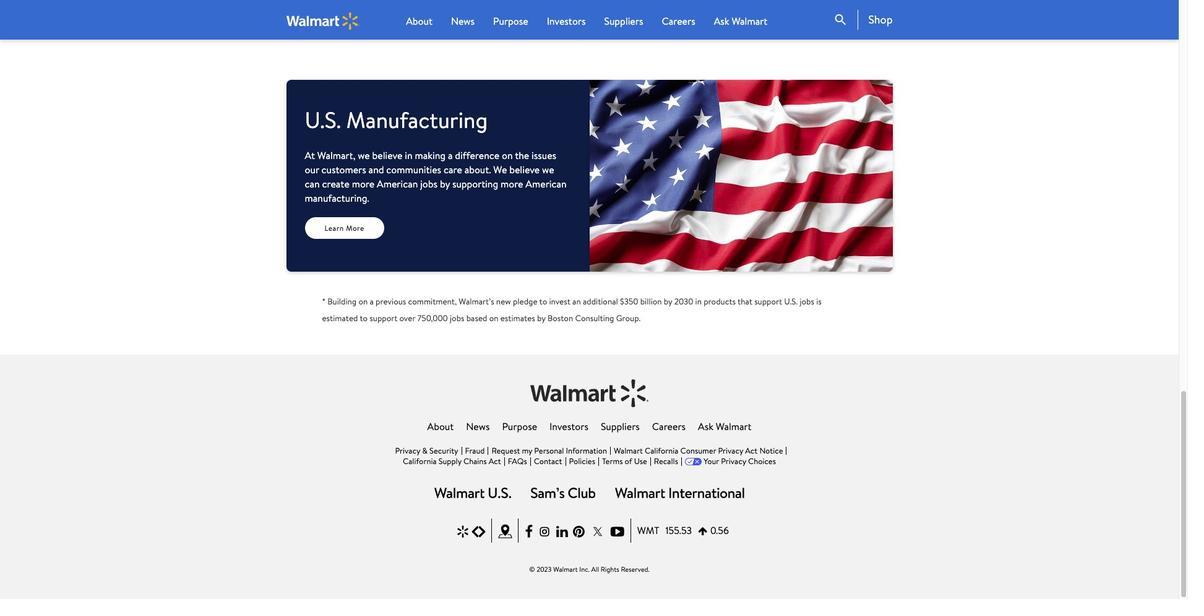Task type: describe. For each thing, give the bounding box(es) containing it.
terms
[[602, 455, 623, 467]]

walmart california consumer privacy act notice california supply chains act
[[403, 445, 783, 467]]

1 horizontal spatial california
[[645, 445, 679, 456]]

rights
[[601, 565, 620, 575]]

0 vertical spatial to
[[540, 296, 547, 307]]

&
[[422, 445, 428, 456]]

news button
[[451, 14, 475, 28]]

1 logs image from the left
[[435, 488, 511, 498]]

u.s. inside * building on a previous commitment, walmart's new pledge to invest an additional $350 billion by 2030 in products that support u.s. jobs is estimated to support over 750,000 jobs based on estimates by boston consulting group.
[[785, 296, 798, 307]]

purpose button
[[493, 14, 528, 28]]

on inside at walmart, we believe in making a difference on the issues our customers and communities care about. we believe we can create more american jobs by supporting more american manufacturing.
[[502, 149, 513, 162]]

recalls link
[[654, 455, 678, 467]]

img 2 image
[[590, 524, 606, 540]]

previous
[[376, 296, 406, 307]]

* building on a previous commitment, walmart's new pledge to invest an additional $350 billion by 2030 in products that support u.s. jobs is estimated to support over 750,000 jobs based on estimates by boston consulting group.
[[322, 296, 822, 324]]

news for news dropdown button
[[451, 14, 475, 28]]

careers for shop
[[662, 14, 696, 28]]

over
[[400, 313, 416, 324]]

request my personal information
[[492, 445, 607, 456]]

careers link for shop
[[662, 14, 696, 28]]

shop link
[[858, 10, 893, 30]]

create
[[322, 177, 350, 191]]

and
[[369, 163, 384, 176]]

notice
[[760, 445, 783, 456]]

privacy & security
[[395, 445, 458, 456]]

an
[[573, 296, 581, 307]]

careers for fraud
[[652, 420, 686, 433]]

1 horizontal spatial we
[[542, 163, 554, 176]]

about for about popup button
[[406, 14, 433, 28]]

is
[[817, 296, 822, 307]]

invest
[[549, 296, 571, 307]]

about button
[[406, 14, 433, 28]]

2030
[[675, 296, 694, 307]]

purpose for purpose 'link' at left
[[502, 420, 537, 433]]

fraud link
[[465, 445, 485, 456]]

© 2023 walmart inc. all rights reserved.
[[529, 565, 650, 575]]

purpose link
[[502, 420, 537, 433]]

ask walmart link for fraud
[[698, 420, 752, 433]]

2 american from the left
[[526, 177, 567, 191]]

making
[[415, 149, 446, 162]]

communities
[[387, 163, 441, 176]]

ask walmart for fraud
[[698, 420, 752, 433]]

1 horizontal spatial jobs
[[450, 313, 465, 324]]

750,000
[[418, 313, 448, 324]]

careers link for fraud
[[652, 420, 686, 433]]

we
[[494, 163, 507, 176]]

products
[[704, 296, 736, 307]]

in inside at walmart, we believe in making a difference on the issues our customers and communities care about. we believe we can create more american jobs by supporting more american manufacturing.
[[405, 149, 413, 162]]

about for about link on the bottom of the page
[[427, 420, 454, 433]]

fraud
[[465, 445, 485, 456]]

personal
[[534, 445, 564, 456]]

1 american from the left
[[377, 177, 418, 191]]

choices
[[748, 455, 776, 467]]

0 horizontal spatial california
[[403, 455, 437, 467]]

suppliers for the suppliers 'popup button'
[[605, 14, 643, 28]]

1 horizontal spatial support
[[755, 296, 783, 307]]

2 vertical spatial by
[[537, 313, 546, 324]]

building
[[328, 296, 357, 307]]

ask walmart for shop
[[714, 14, 768, 28]]

wmt
[[637, 524, 660, 537]]

manufacturing.
[[305, 191, 369, 205]]

recalls
[[654, 455, 678, 467]]

investors button
[[547, 14, 586, 28]]

linkedin image
[[557, 524, 568, 540]]

a inside at walmart, we believe in making a difference on the issues our customers and communities care about. we believe we can create more american jobs by supporting more american manufacturing.
[[448, 149, 453, 162]]

sams club image
[[472, 524, 486, 540]]

2 vertical spatial on
[[489, 313, 499, 324]]

request my personal information link
[[492, 445, 607, 456]]

0 horizontal spatial believe
[[372, 149, 403, 162]]

your
[[704, 455, 719, 467]]

at walmart, we believe in making a difference on the issues our customers and communities care about. we believe we can create more american jobs by supporting more american manufacturing.
[[305, 149, 567, 205]]

supply
[[439, 455, 462, 467]]

about.
[[465, 163, 491, 176]]

ask for fraud
[[698, 420, 714, 433]]

manufacturing
[[346, 104, 488, 135]]

jobs inside at walmart, we believe in making a difference on the issues our customers and communities care about. we believe we can create more american jobs by supporting more american manufacturing.
[[420, 177, 438, 191]]

ask for shop
[[714, 14, 730, 28]]

home image
[[286, 12, 360, 29]]

privacy & security link
[[395, 445, 458, 456]]

shop
[[869, 12, 893, 27]]

0 vertical spatial u.s.
[[305, 104, 341, 135]]

terms of use link
[[602, 455, 647, 467]]

2 logs image from the left
[[531, 488, 596, 498]]

wmt 155.53
[[637, 524, 692, 537]]

news link
[[466, 420, 490, 433]]

*
[[322, 296, 326, 307]]

learn
[[325, 223, 344, 234]]

estimated
[[322, 313, 358, 324]]

investors for investors link
[[550, 420, 589, 433]]

information
[[566, 445, 607, 456]]

pledge
[[513, 296, 538, 307]]

contact
[[534, 455, 562, 467]]

supporting
[[452, 177, 498, 191]]

purpose for purpose dropdown button
[[493, 14, 528, 28]]

of
[[625, 455, 632, 467]]

security
[[430, 445, 458, 456]]

news for the news link
[[466, 420, 490, 433]]

1 horizontal spatial act
[[746, 445, 758, 456]]

1 more from the left
[[352, 177, 375, 191]]

2 horizontal spatial jobs
[[800, 296, 815, 307]]



Task type: vqa. For each thing, say whether or not it's contained in the screenshot.
the OTC
no



Task type: locate. For each thing, give the bounding box(es) containing it.
1 vertical spatial careers link
[[652, 420, 686, 433]]

suppliers up terms of use on the bottom of page
[[601, 420, 640, 433]]

by down care
[[440, 177, 450, 191]]

request
[[492, 445, 520, 456]]

more
[[346, 223, 365, 234]]

a up care
[[448, 149, 453, 162]]

estimates
[[501, 313, 535, 324]]

0 vertical spatial on
[[502, 149, 513, 162]]

1 vertical spatial about
[[427, 420, 454, 433]]

0 horizontal spatial a
[[370, 296, 374, 307]]

learn more
[[325, 223, 365, 234]]

1 horizontal spatial u.s.
[[785, 296, 798, 307]]

support right that
[[755, 296, 783, 307]]

walmart's
[[459, 296, 494, 307]]

customers
[[322, 163, 366, 176]]

2 horizontal spatial logs image
[[616, 488, 745, 498]]

1 vertical spatial in
[[696, 296, 702, 307]]

terms of use
[[602, 455, 647, 467]]

walmart inside walmart california consumer privacy act notice california supply chains act
[[614, 445, 643, 456]]

support down previous
[[370, 313, 398, 324]]

1 vertical spatial a
[[370, 296, 374, 307]]

use
[[634, 455, 647, 467]]

logs image down the contact at the bottom left
[[531, 488, 596, 498]]

0 horizontal spatial support
[[370, 313, 398, 324]]

the
[[515, 149, 529, 162]]

walmart
[[732, 14, 768, 28], [716, 420, 752, 433], [614, 445, 643, 456], [553, 565, 578, 575]]

0 vertical spatial suppliers
[[605, 14, 643, 28]]

0 vertical spatial support
[[755, 296, 783, 307]]

to right estimated
[[360, 313, 368, 324]]

can
[[305, 177, 320, 191]]

believe
[[372, 149, 403, 162], [510, 163, 540, 176]]

0 vertical spatial ask walmart link
[[714, 14, 768, 28]]

2023
[[537, 565, 552, 575]]

a inside * building on a previous commitment, walmart's new pledge to invest an additional $350 billion by 2030 in products that support u.s. jobs is estimated to support over 750,000 jobs based on estimates by boston consulting group.
[[370, 296, 374, 307]]

california left the supply
[[403, 455, 437, 467]]

new
[[496, 296, 511, 307]]

0 horizontal spatial on
[[359, 296, 368, 307]]

act right chains
[[489, 455, 501, 467]]

1 horizontal spatial by
[[537, 313, 546, 324]]

careers right the suppliers 'popup button'
[[662, 14, 696, 28]]

privacy right consumer
[[718, 445, 744, 456]]

1 vertical spatial purpose
[[502, 420, 537, 433]]

privacy right your
[[721, 455, 747, 467]]

by left boston
[[537, 313, 546, 324]]

california supply chains act link
[[403, 455, 501, 467]]

news up "fraud" link on the bottom left of the page
[[466, 420, 490, 433]]

1 vertical spatial to
[[360, 313, 368, 324]]

search
[[834, 12, 848, 27]]

to
[[540, 296, 547, 307], [360, 313, 368, 324]]

faqs link
[[508, 455, 527, 467]]

0 vertical spatial in
[[405, 149, 413, 162]]

american down 'issues'
[[526, 177, 567, 191]]

2 horizontal spatial by
[[664, 296, 673, 307]]

0 vertical spatial purpose
[[493, 14, 528, 28]]

ask
[[714, 14, 730, 28], [698, 420, 714, 433]]

0 horizontal spatial jobs
[[420, 177, 438, 191]]

1 horizontal spatial american
[[526, 177, 567, 191]]

careers link right the suppliers 'popup button'
[[662, 14, 696, 28]]

3 logs image from the left
[[616, 488, 745, 498]]

jobs left is
[[800, 296, 815, 307]]

contact link
[[534, 455, 562, 467]]

logs image down recalls
[[616, 488, 745, 498]]

ask walmart link for shop
[[714, 14, 768, 28]]

0 vertical spatial careers link
[[662, 14, 696, 28]]

careers up "recalls" "link" in the right of the page
[[652, 420, 686, 433]]

to left invest
[[540, 296, 547, 307]]

group.
[[616, 313, 641, 324]]

we up 'and'
[[358, 149, 370, 162]]

investors
[[547, 14, 586, 28], [550, 420, 589, 433]]

walmart,
[[317, 149, 356, 162]]

0 horizontal spatial ask
[[698, 420, 714, 433]]

0 horizontal spatial in
[[405, 149, 413, 162]]

1 vertical spatial careers
[[652, 420, 686, 433]]

1 vertical spatial ask
[[698, 420, 714, 433]]

u.s. manufacturing
[[305, 104, 488, 135]]

0 vertical spatial investors
[[547, 14, 586, 28]]

logs image down chains
[[435, 488, 511, 498]]

a left previous
[[370, 296, 374, 307]]

1 horizontal spatial on
[[489, 313, 499, 324]]

0 vertical spatial ask
[[714, 14, 730, 28]]

privacy left '&'
[[395, 445, 420, 456]]

believe down the
[[510, 163, 540, 176]]

u.s. left is
[[785, 296, 798, 307]]

our
[[305, 163, 319, 176]]

act
[[746, 445, 758, 456], [489, 455, 501, 467]]

act left notice
[[746, 445, 758, 456]]

0.56
[[711, 524, 729, 537]]

1 vertical spatial u.s.
[[785, 296, 798, 307]]

in up communities
[[405, 149, 413, 162]]

1 vertical spatial investors
[[550, 420, 589, 433]]

u.s. up at
[[305, 104, 341, 135]]

2 vertical spatial jobs
[[450, 313, 465, 324]]

all
[[591, 565, 599, 575]]

0 vertical spatial careers
[[662, 14, 696, 28]]

support
[[755, 296, 783, 307], [370, 313, 398, 324]]

more down we
[[501, 177, 523, 191]]

based
[[467, 313, 487, 324]]

consulting
[[575, 313, 614, 324]]

your privacy choices link
[[704, 455, 776, 467]]

0 horizontal spatial logs image
[[435, 488, 511, 498]]

purpose up my
[[502, 420, 537, 433]]

1 horizontal spatial in
[[696, 296, 702, 307]]

suppliers button
[[605, 14, 643, 28]]

on left the
[[502, 149, 513, 162]]

arrow up image
[[698, 526, 708, 536]]

0 horizontal spatial american
[[377, 177, 418, 191]]

reserved.
[[621, 565, 650, 575]]

we
[[358, 149, 370, 162], [542, 163, 554, 176]]

chains
[[464, 455, 487, 467]]

about
[[406, 14, 433, 28], [427, 420, 454, 433]]

1 vertical spatial news
[[466, 420, 490, 433]]

careers
[[662, 14, 696, 28], [652, 420, 686, 433]]

commitment,
[[408, 296, 457, 307]]

by left 2030
[[664, 296, 673, 307]]

walmart logo dark image
[[531, 379, 649, 407]]

facebook image
[[525, 524, 533, 540]]

0 horizontal spatial by
[[440, 177, 450, 191]]

$350
[[620, 296, 639, 307]]

©
[[529, 565, 535, 575]]

privacy inside walmart california consumer privacy act notice california supply chains act
[[718, 445, 744, 456]]

0 horizontal spatial more
[[352, 177, 375, 191]]

1 vertical spatial jobs
[[800, 296, 815, 307]]

billion
[[641, 296, 662, 307]]

suppliers link
[[601, 420, 640, 433]]

investors up "information"
[[550, 420, 589, 433]]

1 horizontal spatial to
[[540, 296, 547, 307]]

investors link
[[550, 420, 589, 433]]

about left news dropdown button
[[406, 14, 433, 28]]

spark image
[[456, 524, 470, 540]]

0 horizontal spatial we
[[358, 149, 370, 162]]

care
[[444, 163, 462, 176]]

1 vertical spatial by
[[664, 296, 673, 307]]

1 horizontal spatial believe
[[510, 163, 540, 176]]

your privacy choices
[[704, 455, 776, 467]]

0 vertical spatial by
[[440, 177, 450, 191]]

on
[[502, 149, 513, 162], [359, 296, 368, 307], [489, 313, 499, 324]]

believe up 'and'
[[372, 149, 403, 162]]

boston
[[548, 313, 573, 324]]

investors for investors dropdown button
[[547, 14, 586, 28]]

policies link
[[569, 455, 596, 467]]

location image
[[499, 524, 512, 540]]

0 horizontal spatial to
[[360, 313, 368, 324]]

issues
[[532, 149, 557, 162]]

1 vertical spatial support
[[370, 313, 398, 324]]

suppliers for suppliers link
[[601, 420, 640, 433]]

1 vertical spatial on
[[359, 296, 368, 307]]

about link
[[427, 420, 454, 433]]

about up the security
[[427, 420, 454, 433]]

1 horizontal spatial more
[[501, 177, 523, 191]]

0 horizontal spatial u.s.
[[305, 104, 341, 135]]

1 vertical spatial ask walmart link
[[698, 420, 752, 433]]

more
[[352, 177, 375, 191], [501, 177, 523, 191]]

0 horizontal spatial act
[[489, 455, 501, 467]]

pinterest image
[[573, 524, 585, 540]]

youtube play image
[[611, 524, 624, 540]]

purpose right news dropdown button
[[493, 14, 528, 28]]

0 vertical spatial news
[[451, 14, 475, 28]]

we down 'issues'
[[542, 163, 554, 176]]

155.53
[[666, 524, 692, 537]]

0 vertical spatial a
[[448, 149, 453, 162]]

0 vertical spatial jobs
[[420, 177, 438, 191]]

that
[[738, 296, 753, 307]]

american down communities
[[377, 177, 418, 191]]

jobs left based
[[450, 313, 465, 324]]

2 horizontal spatial on
[[502, 149, 513, 162]]

by
[[440, 177, 450, 191], [664, 296, 673, 307], [537, 313, 546, 324]]

in right 2030
[[696, 296, 702, 307]]

careers link up "recalls" "link" in the right of the page
[[652, 420, 686, 433]]

1 horizontal spatial logs image
[[531, 488, 596, 498]]

california right the of
[[645, 445, 679, 456]]

u.s.
[[305, 104, 341, 135], [785, 296, 798, 307]]

0 vertical spatial about
[[406, 14, 433, 28]]

california
[[645, 445, 679, 456], [403, 455, 437, 467]]

learn more link
[[305, 218, 384, 239]]

1 horizontal spatial ask
[[714, 14, 730, 28]]

walmart california consumer privacy act notice link
[[614, 445, 783, 456]]

policies
[[569, 455, 596, 467]]

1 vertical spatial suppliers
[[601, 420, 640, 433]]

by inside at walmart, we believe in making a difference on the issues our customers and communities care about. we believe we can create more american jobs by supporting more american manufacturing.
[[440, 177, 450, 191]]

in inside * building on a previous commitment, walmart's new pledge to invest an additional $350 billion by 2030 in products that support u.s. jobs is estimated to support over 750,000 jobs based on estimates by boston consulting group.
[[696, 296, 702, 307]]

logs image
[[435, 488, 511, 498], [531, 488, 596, 498], [616, 488, 745, 498]]

on right based
[[489, 313, 499, 324]]

0 vertical spatial ask walmart
[[714, 14, 768, 28]]

2 more from the left
[[501, 177, 523, 191]]

instagram image
[[538, 524, 552, 540]]

at
[[305, 149, 315, 162]]

1 vertical spatial ask walmart
[[698, 420, 752, 433]]

more down 'and'
[[352, 177, 375, 191]]

purpose
[[493, 14, 528, 28], [502, 420, 537, 433]]

1 horizontal spatial a
[[448, 149, 453, 162]]

privacy
[[395, 445, 420, 456], [718, 445, 744, 456], [721, 455, 747, 467]]

suppliers right investors dropdown button
[[605, 14, 643, 28]]

faqs
[[508, 455, 527, 467]]

inc.
[[580, 565, 590, 575]]

news right about popup button
[[451, 14, 475, 28]]

on right building
[[359, 296, 368, 307]]

jobs down communities
[[420, 177, 438, 191]]

my
[[522, 445, 533, 456]]

jobs
[[420, 177, 438, 191], [800, 296, 815, 307], [450, 313, 465, 324]]

investors right purpose dropdown button
[[547, 14, 586, 28]]



